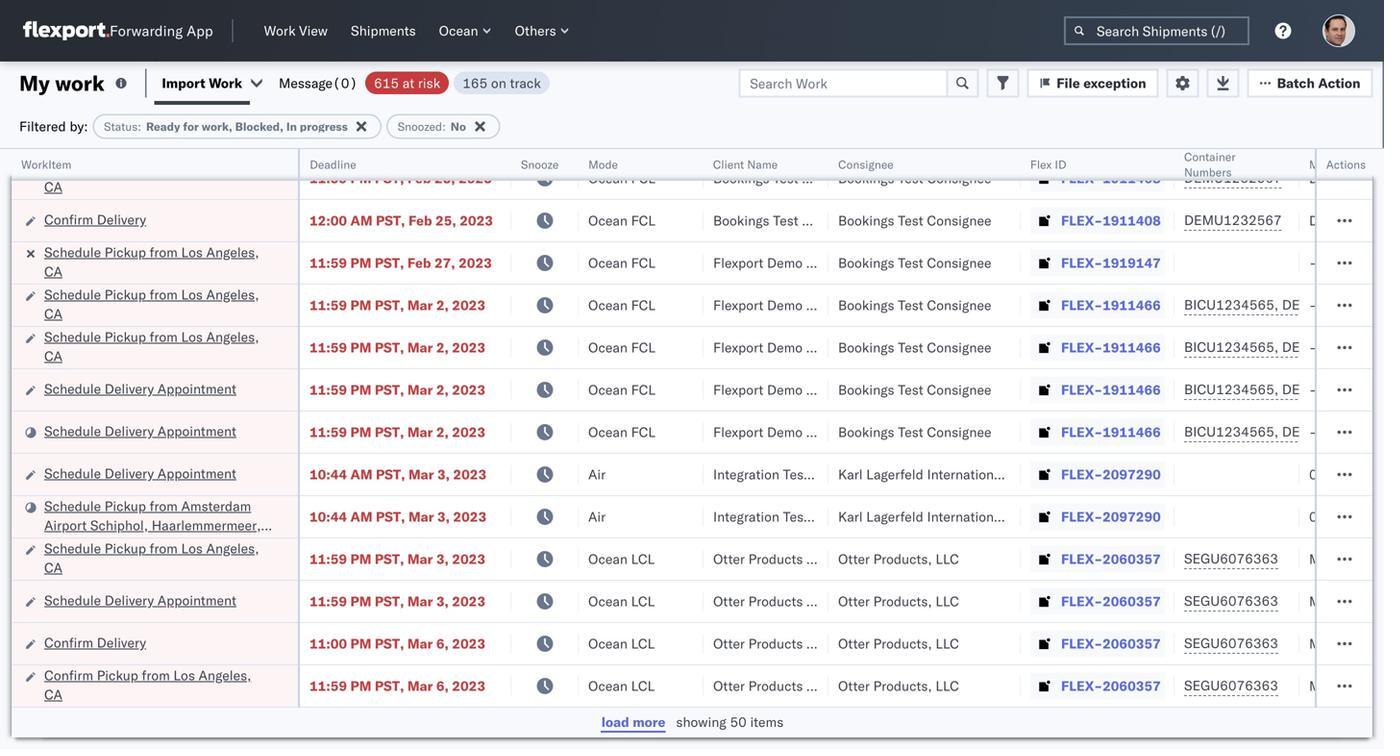 Task type: describe. For each thing, give the bounding box(es) containing it.
3 schedule from the top
[[44, 328, 101, 345]]

1 flexport from the top
[[713, 254, 764, 271]]

4 confirm from the top
[[44, 667, 93, 684]]

schiphol,
[[90, 517, 148, 534]]

feb for 25,
[[409, 212, 432, 229]]

account for schedule delivery appointment
[[848, 593, 898, 610]]

schedule pickup from amsterdam airport schiphol, haarlemmermeer, netherlands
[[44, 498, 261, 553]]

schedule pickup from los angeles, ca button for 11:59 pm pst, mar 2, 2023
[[44, 285, 273, 325]]

27,
[[435, 254, 455, 271]]

products, for schedule delivery appointment
[[874, 593, 932, 610]]

11:59 pm pst, feb 23, 2023
[[310, 170, 492, 187]]

2 pm from the top
[[350, 254, 372, 271]]

7 fcl from the top
[[631, 424, 656, 440]]

2 ocean fcl from the top
[[588, 212, 656, 229]]

delivery for 3rd schedule delivery appointment button from the top
[[105, 465, 154, 482]]

6 schedule from the top
[[44, 465, 101, 482]]

8 11:59 from the top
[[310, 593, 347, 610]]

consignee inside consignee button
[[838, 157, 894, 172]]

confirm pickup from los angeles, ca button for 11:59 pm pst, feb 23, 2023
[[44, 158, 273, 199]]

5 schedule from the top
[[44, 423, 101, 439]]

ca for 4th schedule pickup from los angeles, ca link from the top of the page
[[44, 559, 62, 576]]

resize handle column header for workitem
[[275, 149, 298, 749]]

2 confirm from the top
[[44, 211, 93, 228]]

exception
[[1084, 75, 1147, 91]]

batch
[[1278, 75, 1315, 91]]

batch action button
[[1248, 69, 1374, 98]]

8 pm from the top
[[350, 593, 372, 610]]

flex-1911466 for second schedule pickup from los angeles, ca link from the top
[[1062, 297, 1161, 313]]

mode
[[588, 157, 618, 172]]

schedule pickup from los angeles, ca for second schedule pickup from los angeles, ca link from the top
[[44, 286, 259, 322]]

615 at risk
[[374, 75, 441, 91]]

bicu1234565, for schedule delivery appointment link corresponding to 4th schedule delivery appointment button from the bottom of the page
[[1185, 381, 1279, 398]]

2 karl from the top
[[838, 508, 863, 525]]

import work button
[[162, 75, 242, 91]]

lcl for schedule pickup from los angeles, ca
[[631, 550, 655, 567]]

165
[[463, 75, 488, 91]]

items
[[750, 713, 784, 730]]

resize handle column header for container numbers
[[1277, 149, 1300, 749]]

2 air from the top
[[588, 508, 606, 525]]

25,
[[436, 212, 456, 229]]

4 flexport from the top
[[713, 381, 764, 398]]

schedule delivery appointment link for 3rd schedule delivery appointment button from the top
[[44, 464, 236, 483]]

confirm delivery for 12:00
[[44, 211, 146, 228]]

2 flexport from the top
[[713, 297, 764, 313]]

mabltest1 for confirm delivery
[[1310, 635, 1385, 652]]

ocean lcl for confirm delivery
[[588, 635, 655, 652]]

6 11:59 from the top
[[310, 424, 347, 440]]

2 flex-2097290 from the top
[[1062, 508, 1161, 525]]

3 confirm from the top
[[44, 634, 93, 651]]

confirm pickup from los angeles, ca link for 11:59 pm pst, mar 6, 2023
[[44, 666, 273, 704]]

2060357 for schedule pickup from los angeles, ca
[[1103, 550, 1161, 567]]

2 fcl from the top
[[631, 212, 656, 229]]

3 resize handle column header from the left
[[556, 149, 579, 749]]

1 demo from the top
[[767, 254, 803, 271]]

2 international from the top
[[927, 508, 1005, 525]]

forwarding
[[110, 22, 183, 40]]

3 flexport demo consignee from the top
[[713, 339, 871, 356]]

4 segu6076363 from the top
[[1185, 677, 1279, 694]]

lcl for confirm delivery
[[631, 635, 655, 652]]

11:59 pm pst, mar 2, 2023 for schedule delivery appointment link corresponding to 3rd schedule delivery appointment button from the bottom of the page
[[310, 424, 486, 440]]

schedule delivery appointment for schedule delivery appointment link corresponding to 4th schedule delivery appointment button from the bottom of the page
[[44, 380, 236, 397]]

1 schedule delivery appointment button from the top
[[44, 379, 236, 400]]

load more button
[[601, 712, 667, 732]]

-- for schedule delivery appointment link corresponding to 4th schedule delivery appointment button from the bottom of the page
[[1310, 381, 1326, 398]]

container numbers
[[1185, 150, 1236, 179]]

1 air from the top
[[588, 466, 606, 483]]

11:59 pm pst, mar 3, 2023 for schedule delivery appointment
[[310, 593, 486, 610]]

2, for second schedule pickup from los angeles, ca link from the top
[[436, 297, 449, 313]]

1 b.v from the top
[[1009, 466, 1030, 483]]

11:59 pm pst, mar 3, 2023 for schedule pickup from los angeles, ca
[[310, 550, 486, 567]]

ca for 2nd schedule pickup from los angeles, ca link from the bottom
[[44, 348, 62, 364]]

snooze
[[521, 157, 559, 172]]

load
[[602, 713, 630, 730]]

1 074927924 from the top
[[1310, 466, 1385, 483]]

4 schedule delivery appointment button from the top
[[44, 591, 236, 612]]

others
[[515, 22, 556, 39]]

9 resize handle column header from the left
[[1350, 149, 1373, 749]]

amsterdam
[[181, 498, 251, 514]]

4 schedule pickup from los angeles, ca link from the top
[[44, 539, 273, 577]]

2 schedule from the top
[[44, 286, 101, 303]]

schedule delivery appointment for schedule delivery appointment link associated with 3rd schedule delivery appointment button from the top
[[44, 465, 236, 482]]

2 schedule pickup from los angeles, ca link from the top
[[44, 285, 273, 324]]

3 ocean fcl from the top
[[588, 254, 656, 271]]

resize handle column header for client name
[[806, 149, 829, 749]]

showing
[[676, 713, 727, 730]]

50
[[730, 713, 747, 730]]

flexport demo consignee for 4th schedule delivery appointment button from the bottom of the page
[[713, 381, 871, 398]]

filtered by:
[[19, 118, 88, 135]]

1 lagerfeld from the top
[[867, 466, 924, 483]]

am for schedule delivery appointment
[[350, 466, 373, 483]]

demo for second schedule pickup from los angeles, ca link from the top
[[767, 297, 803, 313]]

flex
[[1031, 157, 1052, 172]]

4 llc from the top
[[936, 677, 960, 694]]

in
[[286, 119, 297, 134]]

view
[[299, 22, 328, 39]]

products, for confirm delivery
[[874, 635, 932, 652]]

account for confirm delivery
[[848, 635, 898, 652]]

11:00 pm pst, mar 6, 2023
[[310, 635, 486, 652]]

client
[[713, 157, 745, 172]]

13 flex- from the top
[[1062, 677, 1103, 694]]

otter products - test account for schedule pickup from los angeles, ca
[[713, 550, 898, 567]]

4 account from the top
[[848, 677, 898, 694]]

12 flex- from the top
[[1062, 635, 1103, 652]]

schedule pickup from amsterdam airport schiphol, haarlemmermeer, netherlands link
[[44, 497, 273, 553]]

4 11:59 from the top
[[310, 339, 347, 356]]

1911408 for 11:59 pm pst, feb 23, 2023
[[1103, 170, 1161, 187]]

3 11:59 from the top
[[310, 297, 347, 313]]

8 flex- from the top
[[1062, 466, 1103, 483]]

2 karl lagerfeld international b.v c/o bleckmann from the top
[[838, 508, 1128, 525]]

6 flex- from the top
[[1062, 381, 1103, 398]]

by:
[[70, 118, 88, 135]]

4 products, from the top
[[874, 677, 932, 694]]

4 flex-2060357 from the top
[[1062, 677, 1161, 694]]

1 flex-2097290 from the top
[[1062, 466, 1161, 483]]

schedule pickup from los angeles, ca button for 11:59 pm pst, mar 3, 2023
[[44, 539, 273, 579]]

ocean button
[[431, 18, 500, 43]]

0 vertical spatial work
[[264, 22, 296, 39]]

mbl/mawb
[[1310, 157, 1377, 172]]

work
[[55, 70, 105, 96]]

bicu1234565, for schedule delivery appointment link corresponding to 3rd schedule delivery appointment button from the bottom of the page
[[1185, 423, 1279, 440]]

10 flex- from the top
[[1062, 550, 1103, 567]]

otter products, llc for schedule pickup from los angeles, ca
[[838, 550, 960, 567]]

bicu1234565, demu1232567 for schedule delivery appointment link corresponding to 3rd schedule delivery appointment button from the bottom of the page
[[1185, 423, 1380, 440]]

1 10:44 am pst, mar 3, 2023 from the top
[[310, 466, 487, 483]]

4 flex- from the top
[[1062, 297, 1103, 313]]

airport
[[44, 517, 87, 534]]

container
[[1185, 150, 1236, 164]]

2060357 for confirm delivery
[[1103, 635, 1161, 652]]

track
[[510, 75, 541, 91]]

mode button
[[579, 153, 685, 172]]

my
[[19, 70, 50, 96]]

confirm pickup from los angeles, ca link for 11:59 pm pst, feb 23, 2023
[[44, 158, 273, 197]]

4 1911466 from the top
[[1103, 424, 1161, 440]]

ca for second schedule pickup from los angeles, ca link from the top
[[44, 305, 62, 322]]

10 pm from the top
[[350, 677, 372, 694]]

deadline
[[310, 157, 356, 172]]

flexport. image
[[23, 21, 110, 40]]

ready
[[146, 119, 180, 134]]

file
[[1057, 75, 1081, 91]]

netherlands
[[44, 536, 119, 553]]

7 flex- from the top
[[1062, 424, 1103, 440]]

6 ocean fcl from the top
[[588, 381, 656, 398]]

from inside schedule pickup from amsterdam airport schiphol, haarlemmermeer, netherlands
[[150, 498, 178, 514]]

bicu1234565, demu1232567 for second schedule pickup from los angeles, ca link from the top
[[1185, 296, 1380, 313]]

3 demo from the top
[[767, 339, 803, 356]]

confirm pickup from los angeles, ca for 11:59 pm pst, feb 23, 2023
[[44, 159, 251, 195]]

3, for schedule delivery appointment link corresponding to fourth schedule delivery appointment button from the top of the page
[[436, 593, 449, 610]]

my work
[[19, 70, 105, 96]]

4 lcl from the top
[[631, 677, 655, 694]]

confirm delivery link for 12:00 am pst, feb 25, 2023
[[44, 210, 146, 229]]

actions
[[1327, 157, 1367, 172]]

165 on track
[[463, 75, 541, 91]]

batch action
[[1278, 75, 1361, 91]]

client name
[[713, 157, 778, 172]]

flex-1919147
[[1062, 254, 1161, 271]]

4 otter products - test account from the top
[[713, 677, 898, 694]]

segu6076363 for schedule delivery appointment
[[1185, 592, 1279, 609]]

1 pm from the top
[[350, 170, 372, 187]]

snoozed : no
[[398, 119, 466, 134]]

filtered
[[19, 118, 66, 135]]

: for status
[[138, 119, 141, 134]]

shipments
[[351, 22, 416, 39]]

pickup inside schedule pickup from amsterdam airport schiphol, haarlemmermeer, netherlands
[[105, 498, 146, 514]]

1 11:59 from the top
[[310, 170, 347, 187]]

11:00
[[310, 635, 347, 652]]

id
[[1055, 157, 1067, 172]]

1 confirm from the top
[[44, 159, 93, 176]]

3 pm from the top
[[350, 297, 372, 313]]

import work
[[162, 75, 242, 91]]

workitem
[[21, 157, 71, 172]]

4 pm from the top
[[350, 339, 372, 356]]

appointment for schedule delivery appointment link corresponding to fourth schedule delivery appointment button from the top of the page
[[157, 592, 236, 609]]

blocked,
[[235, 119, 284, 134]]

1 flex- from the top
[[1062, 170, 1103, 187]]

5 pm from the top
[[350, 381, 372, 398]]

2 11:59 from the top
[[310, 254, 347, 271]]

1 -- from the top
[[1310, 254, 1326, 271]]

1 schedule from the top
[[44, 244, 101, 261]]

2 074927924 from the top
[[1310, 508, 1385, 525]]

11 flex- from the top
[[1062, 593, 1103, 610]]

schedule pickup from los angeles, ca for fourth schedule pickup from los angeles, ca link from the bottom
[[44, 244, 259, 280]]

forwarding app link
[[23, 21, 213, 40]]

container numbers button
[[1175, 145, 1281, 180]]

progress
[[300, 119, 348, 134]]

6 ca from the top
[[44, 686, 62, 703]]

app
[[187, 22, 213, 40]]

11:59 pm pst, mar 6, 2023
[[310, 677, 486, 694]]

schedule delivery appointment link for 3rd schedule delivery appointment button from the bottom of the page
[[44, 422, 236, 441]]

no
[[451, 119, 466, 134]]

status
[[104, 119, 138, 134]]

3 am from the top
[[350, 508, 373, 525]]

6 pm from the top
[[350, 424, 372, 440]]

Search Shipments (/) text field
[[1064, 16, 1250, 45]]

7 pm from the top
[[350, 550, 372, 567]]

schedule delivery appointment for schedule delivery appointment link corresponding to 3rd schedule delivery appointment button from the bottom of the page
[[44, 423, 236, 439]]

1 1911466 from the top
[[1103, 297, 1161, 313]]

message
[[279, 75, 333, 91]]

1919147
[[1103, 254, 1161, 271]]

5 ocean fcl from the top
[[588, 339, 656, 356]]

2 flex- from the top
[[1062, 212, 1103, 229]]

load more
[[602, 713, 666, 730]]

3, for schedule delivery appointment link associated with 3rd schedule delivery appointment button from the top
[[437, 466, 450, 483]]

6 fcl from the top
[[631, 381, 656, 398]]

others button
[[507, 18, 578, 43]]

615
[[374, 75, 399, 91]]

at
[[403, 75, 415, 91]]

mbl/mawb n
[[1310, 157, 1385, 172]]

message (0)
[[279, 75, 358, 91]]

for
[[183, 119, 199, 134]]

forwarding app
[[110, 22, 213, 40]]

bicu1234565, demu1232567 for schedule delivery appointment link corresponding to 4th schedule delivery appointment button from the bottom of the page
[[1185, 381, 1380, 398]]

3 schedule delivery appointment button from the top
[[44, 464, 236, 485]]

2 bicu1234565, demu1232567 from the top
[[1185, 338, 1380, 355]]

2 lagerfeld from the top
[[867, 508, 924, 525]]

1 schedule pickup from los angeles, ca link from the top
[[44, 243, 273, 281]]

11:59 pm pst, feb 27, 2023
[[310, 254, 492, 271]]

schedule pickup from amsterdam airport schiphol, haarlemmermeer, netherlands button
[[44, 497, 273, 553]]



Task type: vqa. For each thing, say whether or not it's contained in the screenshot.


Task type: locate. For each thing, give the bounding box(es) containing it.
ocean lcl for schedule pickup from los angeles, ca
[[588, 550, 655, 567]]

1911408 for 12:00 am pst, feb 25, 2023
[[1103, 212, 1161, 229]]

0 vertical spatial 074927924
[[1310, 466, 1385, 483]]

schedule
[[44, 244, 101, 261], [44, 286, 101, 303], [44, 328, 101, 345], [44, 380, 101, 397], [44, 423, 101, 439], [44, 465, 101, 482], [44, 498, 101, 514], [44, 540, 101, 557], [44, 592, 101, 609]]

2 flex-2060357 from the top
[[1062, 593, 1161, 610]]

segu6076363 for confirm delivery
[[1185, 635, 1279, 651]]

2 10:44 from the top
[[310, 508, 347, 525]]

1 flex-1911466 from the top
[[1062, 297, 1161, 313]]

delivery
[[97, 211, 146, 228], [105, 380, 154, 397], [105, 423, 154, 439], [105, 465, 154, 482], [105, 592, 154, 609], [97, 634, 146, 651]]

n
[[1380, 157, 1385, 172]]

schedule pickup from los angeles, ca for 4th schedule pickup from los angeles, ca link from the top of the page
[[44, 540, 259, 576]]

1 2, from the top
[[436, 297, 449, 313]]

confirm pickup from los angeles, ca button for 11:59 pm pst, mar 6, 2023
[[44, 666, 273, 706]]

0 vertical spatial air
[[588, 466, 606, 483]]

7 resize handle column header from the left
[[1152, 149, 1175, 749]]

2023
[[459, 170, 492, 187], [460, 212, 493, 229], [459, 254, 492, 271], [452, 297, 486, 313], [452, 339, 486, 356], [452, 381, 486, 398], [452, 424, 486, 440], [453, 466, 487, 483], [453, 508, 487, 525], [452, 550, 486, 567], [452, 593, 486, 610], [452, 635, 486, 652], [452, 677, 486, 694]]

1 11:59 pm pst, mar 3, 2023 from the top
[[310, 550, 486, 567]]

0 vertical spatial international
[[927, 466, 1005, 483]]

7 11:59 from the top
[[310, 550, 347, 567]]

2 vertical spatial am
[[350, 508, 373, 525]]

schedule delivery appointment for schedule delivery appointment link corresponding to fourth schedule delivery appointment button from the top of the page
[[44, 592, 236, 609]]

work view link
[[256, 18, 336, 43]]

ocean inside ocean button
[[439, 22, 479, 39]]

1 11:59 pm pst, mar 2, 2023 from the top
[[310, 297, 486, 313]]

showing 50 items
[[676, 713, 784, 730]]

otter products, llc for schedule delivery appointment
[[838, 593, 960, 610]]

0 vertical spatial 10:44
[[310, 466, 347, 483]]

1 karl from the top
[[838, 466, 863, 483]]

1 karl lagerfeld international b.v c/o bleckmann from the top
[[838, 466, 1128, 483]]

bicu1234565, for second schedule pickup from los angeles, ca link from the top
[[1185, 296, 1279, 313]]

1 vertical spatial b.v
[[1009, 508, 1030, 525]]

1 vertical spatial confirm pickup from los angeles, ca link
[[44, 666, 273, 704]]

1 flexport demo consignee from the top
[[713, 254, 871, 271]]

3 flex- from the top
[[1062, 254, 1103, 271]]

risk
[[418, 75, 441, 91]]

1 schedule delivery appointment link from the top
[[44, 379, 236, 399]]

1 vertical spatial international
[[927, 508, 1005, 525]]

feb
[[408, 170, 431, 187], [409, 212, 432, 229], [408, 254, 431, 271]]

file exception
[[1057, 75, 1147, 91]]

4 bicu1234565, demu1232567 from the top
[[1185, 423, 1380, 440]]

otter products, llc for confirm delivery
[[838, 635, 960, 652]]

otter products - test account for schedule delivery appointment
[[713, 593, 898, 610]]

1 vertical spatial karl
[[838, 508, 863, 525]]

6,
[[436, 635, 449, 652], [436, 677, 449, 694]]

5 flex- from the top
[[1062, 339, 1103, 356]]

2 2, from the top
[[436, 339, 449, 356]]

flex-1911466 for schedule delivery appointment link corresponding to 4th schedule delivery appointment button from the bottom of the page
[[1062, 381, 1161, 398]]

flex-2060357 for schedule delivery appointment
[[1062, 593, 1161, 610]]

1 vertical spatial 1911408
[[1103, 212, 1161, 229]]

3 fcl from the top
[[631, 254, 656, 271]]

2 flex-1911408 from the top
[[1062, 212, 1161, 229]]

confirm
[[44, 159, 93, 176], [44, 211, 93, 228], [44, 634, 93, 651], [44, 667, 93, 684]]

delivery for 4th schedule delivery appointment button from the bottom of the page
[[105, 380, 154, 397]]

1 vertical spatial 6,
[[436, 677, 449, 694]]

1911408 right id
[[1103, 170, 1161, 187]]

ca for fourth schedule pickup from los angeles, ca link from the bottom
[[44, 263, 62, 280]]

0 vertical spatial confirm delivery button
[[44, 210, 146, 231]]

more
[[633, 713, 666, 730]]

5 flexport from the top
[[713, 424, 764, 440]]

23,
[[435, 170, 455, 187]]

11:59 pm pst, mar 2, 2023 for second schedule pickup from los angeles, ca link from the top
[[310, 297, 486, 313]]

8 schedule from the top
[[44, 540, 101, 557]]

flex-
[[1062, 170, 1103, 187], [1062, 212, 1103, 229], [1062, 254, 1103, 271], [1062, 297, 1103, 313], [1062, 339, 1103, 356], [1062, 381, 1103, 398], [1062, 424, 1103, 440], [1062, 466, 1103, 483], [1062, 508, 1103, 525], [1062, 550, 1103, 567], [1062, 593, 1103, 610], [1062, 635, 1103, 652], [1062, 677, 1103, 694]]

account
[[848, 550, 898, 567], [848, 593, 898, 610], [848, 635, 898, 652], [848, 677, 898, 694]]

0 vertical spatial confirm pickup from los angeles, ca button
[[44, 158, 273, 199]]

schedule pickup from los angeles, ca button
[[44, 285, 273, 325], [44, 327, 273, 368], [44, 539, 273, 579]]

feb left 23,
[[408, 170, 431, 187]]

5 demo from the top
[[767, 424, 803, 440]]

3 segu6076363 from the top
[[1185, 635, 1279, 651]]

3 schedule delivery appointment from the top
[[44, 465, 236, 482]]

otter products - test account
[[713, 550, 898, 567], [713, 593, 898, 610], [713, 635, 898, 652], [713, 677, 898, 694]]

resize handle column header for deadline
[[488, 149, 512, 749]]

work left view
[[264, 22, 296, 39]]

6, up the 11:59 pm pst, mar 6, 2023
[[436, 635, 449, 652]]

1 vertical spatial confirm pickup from los angeles, ca button
[[44, 666, 273, 706]]

3 flex-2060357 from the top
[[1062, 635, 1161, 652]]

0 horizontal spatial :
[[138, 119, 141, 134]]

2 2060357 from the top
[[1103, 593, 1161, 610]]

0 vertical spatial flex-2097290
[[1062, 466, 1161, 483]]

flex-2060357 for confirm delivery
[[1062, 635, 1161, 652]]

name
[[748, 157, 778, 172]]

demo for schedule delivery appointment link corresponding to 3rd schedule delivery appointment button from the bottom of the page
[[767, 424, 803, 440]]

delivery for 3rd schedule delivery appointment button from the bottom of the page
[[105, 423, 154, 439]]

1 schedule pickup from los angeles, ca from the top
[[44, 244, 259, 280]]

11:59 pm pst, mar 3, 2023
[[310, 550, 486, 567], [310, 593, 486, 610]]

6, down 11:00 pm pst, mar 6, 2023
[[436, 677, 449, 694]]

resize handle column header for flex id
[[1152, 149, 1175, 749]]

1 c/o from the top
[[1033, 466, 1056, 483]]

angeles,
[[199, 159, 251, 176], [206, 244, 259, 261], [206, 286, 259, 303], [206, 328, 259, 345], [206, 540, 259, 557], [199, 667, 251, 684]]

1 6, from the top
[[436, 635, 449, 652]]

lcl for schedule delivery appointment
[[631, 593, 655, 610]]

3 11:59 pm pst, mar 2, 2023 from the top
[[310, 381, 486, 398]]

0 vertical spatial karl lagerfeld international b.v c/o bleckmann
[[838, 466, 1128, 483]]

am for confirm delivery
[[350, 212, 373, 229]]

0 vertical spatial demo123
[[1310, 170, 1374, 187]]

4 bicu1234565, from the top
[[1185, 423, 1279, 440]]

1 horizontal spatial work
[[264, 22, 296, 39]]

3 appointment from the top
[[157, 465, 236, 482]]

11:59 pm pst, mar 2, 2023
[[310, 297, 486, 313], [310, 339, 486, 356], [310, 381, 486, 398], [310, 424, 486, 440]]

1 bicu1234565, demu1232567 from the top
[[1185, 296, 1380, 313]]

1 vertical spatial confirm delivery
[[44, 634, 146, 651]]

4 appointment from the top
[[157, 592, 236, 609]]

appointment for schedule delivery appointment link corresponding to 3rd schedule delivery appointment button from the bottom of the page
[[157, 423, 236, 439]]

1 vertical spatial am
[[350, 466, 373, 483]]

1 vertical spatial confirm pickup from los angeles, ca
[[44, 667, 251, 703]]

1 schedule pickup from los angeles, ca button from the top
[[44, 285, 273, 325]]

flex-2097290
[[1062, 466, 1161, 483], [1062, 508, 1161, 525]]

schedule pickup from los angeles, ca link
[[44, 243, 273, 281], [44, 285, 273, 324], [44, 327, 273, 366], [44, 539, 273, 577]]

deadline button
[[300, 153, 492, 172]]

0 vertical spatial flex-1911408
[[1062, 170, 1161, 187]]

1 confirm pickup from los angeles, ca from the top
[[44, 159, 251, 195]]

llc for schedule pickup from los angeles, ca
[[936, 550, 960, 567]]

2, for schedule delivery appointment link corresponding to 3rd schedule delivery appointment button from the bottom of the page
[[436, 424, 449, 440]]

4 2, from the top
[[436, 424, 449, 440]]

work right import
[[209, 75, 242, 91]]

1 vertical spatial confirm delivery button
[[44, 633, 146, 654]]

2, for schedule delivery appointment link corresponding to 4th schedule delivery appointment button from the bottom of the page
[[436, 381, 449, 398]]

flex-1911408 for 11:59 pm pst, feb 23, 2023
[[1062, 170, 1161, 187]]

1 ocean fcl from the top
[[588, 170, 656, 187]]

demo123 left n
[[1310, 170, 1374, 187]]

0 vertical spatial feb
[[408, 170, 431, 187]]

resize handle column header for mode
[[681, 149, 704, 749]]

on
[[491, 75, 507, 91]]

1 vertical spatial c/o
[[1033, 508, 1056, 525]]

c/o
[[1033, 466, 1056, 483], [1033, 508, 1056, 525]]

0 vertical spatial am
[[350, 212, 373, 229]]

workitem button
[[12, 153, 279, 172]]

status : ready for work, blocked, in progress
[[104, 119, 348, 134]]

0 horizontal spatial work
[[209, 75, 242, 91]]

9 pm from the top
[[350, 635, 372, 652]]

1 products, from the top
[[874, 550, 932, 567]]

confirm delivery link
[[44, 210, 146, 229], [44, 633, 146, 652]]

2060357
[[1103, 550, 1161, 567], [1103, 593, 1161, 610], [1103, 635, 1161, 652], [1103, 677, 1161, 694]]

flexport demo consignee for 'schedule pickup from los angeles, ca' button for 11:59 pm pst, mar 2, 2023
[[713, 297, 871, 313]]

consignee
[[838, 157, 894, 172], [802, 170, 867, 187], [927, 170, 992, 187], [802, 212, 867, 229], [927, 212, 992, 229], [806, 254, 871, 271], [927, 254, 992, 271], [806, 297, 871, 313], [927, 297, 992, 313], [806, 339, 871, 356], [927, 339, 992, 356], [806, 381, 871, 398], [927, 381, 992, 398], [806, 424, 871, 440], [927, 424, 992, 440]]

1911408 up the 1919147
[[1103, 212, 1161, 229]]

products for schedule delivery appointment
[[749, 593, 803, 610]]

mbl/mawb n button
[[1300, 153, 1385, 172]]

schedule delivery appointment
[[44, 380, 236, 397], [44, 423, 236, 439], [44, 465, 236, 482], [44, 592, 236, 609]]

resize handle column header
[[275, 149, 298, 749], [488, 149, 512, 749], [556, 149, 579, 749], [681, 149, 704, 749], [806, 149, 829, 749], [998, 149, 1021, 749], [1152, 149, 1175, 749], [1277, 149, 1300, 749], [1350, 149, 1373, 749]]

4 ca from the top
[[44, 348, 62, 364]]

4 schedule delivery appointment link from the top
[[44, 591, 236, 610]]

2 11:59 pm pst, mar 3, 2023 from the top
[[310, 593, 486, 610]]

segu6076363 for schedule pickup from los angeles, ca
[[1185, 550, 1279, 567]]

1 vertical spatial 10:44
[[310, 508, 347, 525]]

feb for 27,
[[408, 254, 431, 271]]

2 lcl from the top
[[631, 593, 655, 610]]

2 flex-1911466 from the top
[[1062, 339, 1161, 356]]

flex-1911408 right flex
[[1062, 170, 1161, 187]]

schedule delivery appointment link for fourth schedule delivery appointment button from the top of the page
[[44, 591, 236, 610]]

demo
[[767, 254, 803, 271], [767, 297, 803, 313], [767, 339, 803, 356], [767, 381, 803, 398], [767, 424, 803, 440]]

1 vertical spatial feb
[[409, 212, 432, 229]]

karl lagerfeld international b.v c/o bleckmann
[[838, 466, 1128, 483], [838, 508, 1128, 525]]

schedule delivery appointment button
[[44, 379, 236, 400], [44, 422, 236, 443], [44, 464, 236, 485], [44, 591, 236, 612]]

action
[[1319, 75, 1361, 91]]

appointment for schedule delivery appointment link associated with 3rd schedule delivery appointment button from the top
[[157, 465, 236, 482]]

4 2060357 from the top
[[1103, 677, 1161, 694]]

1 bleckmann from the top
[[1060, 466, 1128, 483]]

flexport demo consignee for 3rd schedule delivery appointment button from the bottom of the page
[[713, 424, 871, 440]]

1 vertical spatial 2097290
[[1103, 508, 1161, 525]]

products for schedule pickup from los angeles, ca
[[749, 550, 803, 567]]

2 vertical spatial feb
[[408, 254, 431, 271]]

client name button
[[704, 153, 810, 172]]

3 otter products, llc from the top
[[838, 635, 960, 652]]

: left no on the left top of page
[[442, 119, 446, 134]]

2 bicu1234565, from the top
[[1185, 338, 1279, 355]]

llc for confirm delivery
[[936, 635, 960, 652]]

2 confirm delivery button from the top
[[44, 633, 146, 654]]

3 2060357 from the top
[[1103, 635, 1161, 652]]

fcl
[[631, 170, 656, 187], [631, 212, 656, 229], [631, 254, 656, 271], [631, 297, 656, 313], [631, 339, 656, 356], [631, 381, 656, 398], [631, 424, 656, 440]]

Search Work text field
[[739, 69, 948, 98]]

products for confirm delivery
[[749, 635, 803, 652]]

1 otter products - test account from the top
[[713, 550, 898, 567]]

schedule inside schedule pickup from amsterdam airport schiphol, haarlemmermeer, netherlands
[[44, 498, 101, 514]]

flex id button
[[1021, 153, 1156, 172]]

confirm pickup from los angeles, ca for 11:59 pm pst, mar 6, 2023
[[44, 667, 251, 703]]

1 vertical spatial schedule pickup from los angeles, ca button
[[44, 327, 273, 368]]

1 vertical spatial 074927924
[[1310, 508, 1385, 525]]

3 -- from the top
[[1310, 339, 1326, 356]]

1 confirm delivery from the top
[[44, 211, 146, 228]]

(0)
[[333, 75, 358, 91]]

0 vertical spatial 1911408
[[1103, 170, 1161, 187]]

-- for second schedule pickup from los angeles, ca link from the top
[[1310, 297, 1326, 313]]

2 schedule delivery appointment from the top
[[44, 423, 236, 439]]

work
[[264, 22, 296, 39], [209, 75, 242, 91]]

10:44 am pst, mar 3, 2023
[[310, 466, 487, 483], [310, 508, 487, 525]]

feb left 25,
[[409, 212, 432, 229]]

:
[[138, 119, 141, 134], [442, 119, 446, 134]]

0 vertical spatial lagerfeld
[[867, 466, 924, 483]]

6, for 11:59 pm pst, mar 6, 2023
[[436, 677, 449, 694]]

0 vertical spatial confirm pickup from los angeles, ca
[[44, 159, 251, 195]]

2 vertical spatial schedule pickup from los angeles, ca button
[[44, 539, 273, 579]]

shipments link
[[343, 18, 424, 43]]

1 vertical spatial bleckmann
[[1060, 508, 1128, 525]]

2 confirm pickup from los angeles, ca button from the top
[[44, 666, 273, 706]]

1911408
[[1103, 170, 1161, 187], [1103, 212, 1161, 229]]

work,
[[202, 119, 232, 134]]

pickup
[[97, 159, 138, 176], [105, 244, 146, 261], [105, 286, 146, 303], [105, 328, 146, 345], [105, 498, 146, 514], [105, 540, 146, 557], [97, 667, 138, 684]]

0 vertical spatial schedule pickup from los angeles, ca button
[[44, 285, 273, 325]]

flex-1911408 for 12:00 am pst, feb 25, 2023
[[1062, 212, 1161, 229]]

7 schedule from the top
[[44, 498, 101, 514]]

1 vertical spatial confirm delivery link
[[44, 633, 146, 652]]

flex-1911466
[[1062, 297, 1161, 313], [1062, 339, 1161, 356], [1062, 381, 1161, 398], [1062, 424, 1161, 440]]

2 otter products, llc from the top
[[838, 593, 960, 610]]

1 vertical spatial demo123
[[1310, 212, 1374, 229]]

1 international from the top
[[927, 466, 1005, 483]]

1 am from the top
[[350, 212, 373, 229]]

4 demo from the top
[[767, 381, 803, 398]]

bicu1234565, demu1232567
[[1185, 296, 1380, 313], [1185, 338, 1380, 355], [1185, 381, 1380, 398], [1185, 423, 1380, 440]]

-- for schedule delivery appointment link corresponding to 3rd schedule delivery appointment button from the bottom of the page
[[1310, 424, 1326, 440]]

feb left 27,
[[408, 254, 431, 271]]

0 vertical spatial 10:44 am pst, mar 3, 2023
[[310, 466, 487, 483]]

0 vertical spatial 6,
[[436, 635, 449, 652]]

consignee button
[[829, 153, 1002, 172]]

1 vertical spatial 10:44 am pst, mar 3, 2023
[[310, 508, 487, 525]]

2 ocean lcl from the top
[[588, 593, 655, 610]]

work view
[[264, 22, 328, 39]]

1 vertical spatial 11:59 pm pst, mar 3, 2023
[[310, 593, 486, 610]]

--
[[1310, 254, 1326, 271], [1310, 297, 1326, 313], [1310, 339, 1326, 356], [1310, 381, 1326, 398], [1310, 424, 1326, 440]]

0 vertical spatial b.v
[[1009, 466, 1030, 483]]

2 account from the top
[[848, 593, 898, 610]]

confirm delivery button for 12:00 am pst, feb 25, 2023
[[44, 210, 146, 231]]

1 2097290 from the top
[[1103, 466, 1161, 483]]

0 vertical spatial confirm pickup from los angeles, ca link
[[44, 158, 273, 197]]

1 horizontal spatial :
[[442, 119, 446, 134]]

mabltest1 for schedule delivery appointment
[[1310, 593, 1385, 610]]

haarlemmermeer,
[[152, 517, 261, 534]]

demo123
[[1310, 170, 1374, 187], [1310, 212, 1374, 229]]

0 vertical spatial 2097290
[[1103, 466, 1161, 483]]

5 -- from the top
[[1310, 424, 1326, 440]]

feb for 23,
[[408, 170, 431, 187]]

confirm delivery link for 11:00 pm pst, mar 6, 2023
[[44, 633, 146, 652]]

demo123 down the mbl/mawb
[[1310, 212, 1374, 229]]

0 vertical spatial bleckmann
[[1060, 466, 1128, 483]]

flex-2097290 button
[[1031, 461, 1165, 488], [1031, 461, 1165, 488], [1031, 503, 1165, 530], [1031, 503, 1165, 530]]

products, for schedule pickup from los angeles, ca
[[874, 550, 932, 567]]

otter products, llc
[[838, 550, 960, 567], [838, 593, 960, 610], [838, 635, 960, 652], [838, 677, 960, 694]]

1 otter products, llc from the top
[[838, 550, 960, 567]]

2 2097290 from the top
[[1103, 508, 1161, 525]]

1 schedule delivery appointment from the top
[[44, 380, 236, 397]]

0 vertical spatial confirm delivery
[[44, 211, 146, 228]]

flex-1911466 for schedule delivery appointment link corresponding to 3rd schedule delivery appointment button from the bottom of the page
[[1062, 424, 1161, 440]]

am
[[350, 212, 373, 229], [350, 466, 373, 483], [350, 508, 373, 525]]

3 1911466 from the top
[[1103, 381, 1161, 398]]

1 confirm delivery button from the top
[[44, 210, 146, 231]]

flex-1911466 button
[[1031, 292, 1165, 319], [1031, 292, 1165, 319], [1031, 334, 1165, 361], [1031, 334, 1165, 361], [1031, 376, 1165, 403], [1031, 376, 1165, 403], [1031, 419, 1165, 446], [1031, 419, 1165, 446]]

confirm delivery button for 11:00 pm pst, mar 6, 2023
[[44, 633, 146, 654]]

1 appointment from the top
[[157, 380, 236, 397]]

demo123 for 11:59 pm pst, feb 23, 2023
[[1310, 170, 1374, 187]]

1 2060357 from the top
[[1103, 550, 1161, 567]]

4 fcl from the top
[[631, 297, 656, 313]]

074927924
[[1310, 466, 1385, 483], [1310, 508, 1385, 525]]

schedule delivery appointment link for 4th schedule delivery appointment button from the bottom of the page
[[44, 379, 236, 399]]

4 mabltest1 from the top
[[1310, 677, 1385, 694]]

schedule pickup from los angeles, ca for 2nd schedule pickup from los angeles, ca link from the bottom
[[44, 328, 259, 364]]

5 ca from the top
[[44, 559, 62, 576]]

: left ready
[[138, 119, 141, 134]]

1 fcl from the top
[[631, 170, 656, 187]]

confirm pickup from los angeles, ca
[[44, 159, 251, 195], [44, 667, 251, 703]]

appointment for schedule delivery appointment link corresponding to 4th schedule delivery appointment button from the bottom of the page
[[157, 380, 236, 397]]

6, for 11:00 pm pst, mar 6, 2023
[[436, 635, 449, 652]]

1 demo123 from the top
[[1310, 170, 1374, 187]]

bicu1234565,
[[1185, 296, 1279, 313], [1185, 338, 1279, 355], [1185, 381, 1279, 398], [1185, 423, 1279, 440]]

1 vertical spatial lagerfeld
[[867, 508, 924, 525]]

3, for 4th schedule pickup from los angeles, ca link from the top of the page
[[436, 550, 449, 567]]

1 vertical spatial work
[[209, 75, 242, 91]]

12:00 am pst, feb 25, 2023
[[310, 212, 493, 229]]

0 vertical spatial confirm delivery link
[[44, 210, 146, 229]]

12:00
[[310, 212, 347, 229]]

0 vertical spatial c/o
[[1033, 466, 1056, 483]]

otter products - test account for confirm delivery
[[713, 635, 898, 652]]

2060357 for schedule delivery appointment
[[1103, 593, 1161, 610]]

1 vertical spatial karl lagerfeld international b.v c/o bleckmann
[[838, 508, 1128, 525]]

los
[[173, 159, 195, 176], [181, 244, 203, 261], [181, 286, 203, 303], [181, 328, 203, 345], [181, 540, 203, 557], [173, 667, 195, 684]]

demo for schedule delivery appointment link corresponding to 4th schedule delivery appointment button from the bottom of the page
[[767, 381, 803, 398]]

4 ocean lcl from the top
[[588, 677, 655, 694]]

1 vertical spatial air
[[588, 508, 606, 525]]

3 ca from the top
[[44, 305, 62, 322]]

1 flex-2060357 from the top
[[1062, 550, 1161, 567]]

0 vertical spatial karl
[[838, 466, 863, 483]]

confirm delivery for 11:00
[[44, 634, 146, 651]]

2097290
[[1103, 466, 1161, 483], [1103, 508, 1161, 525]]

demo123 for 12:00 am pst, feb 25, 2023
[[1310, 212, 1374, 229]]

0 vertical spatial 11:59 pm pst, mar 3, 2023
[[310, 550, 486, 567]]

11:59 pm pst, mar 2, 2023 for schedule delivery appointment link corresponding to 4th schedule delivery appointment button from the bottom of the page
[[310, 381, 486, 398]]

account for schedule pickup from los angeles, ca
[[848, 550, 898, 567]]

import
[[162, 75, 205, 91]]

2 mabltest1 from the top
[[1310, 593, 1385, 610]]

flex-2060357 for schedule pickup from los angeles, ca
[[1062, 550, 1161, 567]]

flex id
[[1031, 157, 1067, 172]]

1 vertical spatial flex-2097290
[[1062, 508, 1161, 525]]

bookings
[[713, 170, 770, 187], [838, 170, 895, 187], [713, 212, 770, 229], [838, 212, 895, 229], [838, 254, 895, 271], [838, 297, 895, 313], [838, 339, 895, 356], [838, 381, 895, 398], [838, 424, 895, 440]]

3 llc from the top
[[936, 635, 960, 652]]

snoozed
[[398, 119, 442, 134]]

ocean lcl
[[588, 550, 655, 567], [588, 593, 655, 610], [588, 635, 655, 652], [588, 677, 655, 694]]

confirm delivery
[[44, 211, 146, 228], [44, 634, 146, 651]]

confirm delivery button
[[44, 210, 146, 231], [44, 633, 146, 654]]

1 products from the top
[[749, 550, 803, 567]]

2 schedule delivery appointment button from the top
[[44, 422, 236, 443]]

1 vertical spatial flex-1911408
[[1062, 212, 1161, 229]]

9 11:59 from the top
[[310, 677, 347, 694]]

flex-1911408 up the flex-1919147
[[1062, 212, 1161, 229]]



